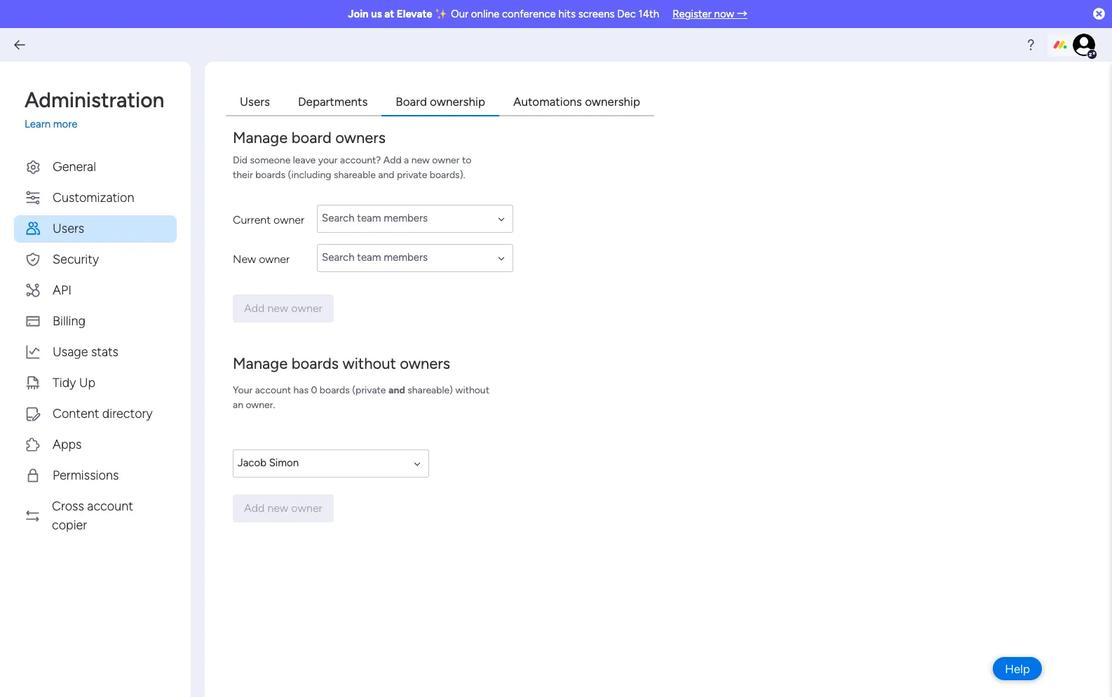 Task type: locate. For each thing, give the bounding box(es) containing it.
customization
[[53, 190, 134, 205]]

your account has 0 boards (private and
[[233, 384, 405, 396]]

1 vertical spatial users
[[53, 221, 84, 236]]

1 vertical spatial boards
[[292, 354, 339, 373]]

1 horizontal spatial account
[[255, 384, 291, 396]]

2 manage from the top
[[233, 354, 288, 373]]

shareable
[[334, 169, 376, 181]]

owner for new owner
[[259, 252, 290, 266]]

ownership
[[430, 95, 485, 109], [585, 95, 640, 109]]

conference
[[502, 8, 556, 20]]

online
[[471, 8, 500, 20]]

1 search team members text field from the top
[[317, 204, 513, 233]]

0 vertical spatial boards
[[255, 169, 286, 181]]

ownership right 'board'
[[430, 95, 485, 109]]

stats
[[91, 344, 119, 359]]

✨
[[435, 8, 448, 20]]

2 ownership from the left
[[585, 95, 640, 109]]

account
[[255, 384, 291, 396], [87, 498, 133, 514]]

0 vertical spatial account
[[255, 384, 291, 396]]

tidy
[[53, 375, 76, 390]]

account up owner.
[[255, 384, 291, 396]]

cross
[[52, 498, 84, 514]]

shareable) without an owner.
[[233, 384, 490, 411]]

cross account copier button
[[14, 493, 177, 539]]

(including
[[288, 169, 331, 181]]

0 vertical spatial and
[[378, 169, 395, 181]]

0 vertical spatial owners
[[335, 128, 386, 147]]

automations ownership link
[[499, 90, 654, 116]]

departments
[[298, 95, 368, 109]]

back to workspace image
[[13, 38, 27, 52]]

owner inside 'manage board owners did someone leave your account? add a new owner to their boards (including shareable and private boards).'
[[432, 154, 460, 166]]

security button
[[14, 246, 177, 273]]

owner right 'current'
[[274, 213, 305, 226]]

manage up the someone
[[233, 128, 288, 147]]

content directory
[[53, 406, 153, 421]]

without
[[343, 354, 396, 373], [456, 384, 490, 396]]

→
[[737, 8, 748, 20]]

0 vertical spatial search team members text field
[[317, 204, 513, 233]]

your
[[233, 384, 253, 396]]

general
[[53, 159, 96, 174]]

owners
[[335, 128, 386, 147], [400, 354, 450, 373]]

users
[[240, 95, 270, 109], [53, 221, 84, 236]]

security
[[53, 251, 99, 267]]

without inside shareable) without an owner.
[[456, 384, 490, 396]]

dec
[[617, 8, 636, 20]]

boards right 0
[[320, 384, 350, 396]]

manage inside 'manage board owners did someone leave your account? add a new owner to their boards (including shareable and private boards).'
[[233, 128, 288, 147]]

1 vertical spatial without
[[456, 384, 490, 396]]

0 horizontal spatial users
[[53, 221, 84, 236]]

boards down the someone
[[255, 169, 286, 181]]

register
[[673, 8, 712, 20]]

hits
[[559, 8, 576, 20]]

users up security
[[53, 221, 84, 236]]

1 vertical spatial owners
[[400, 354, 450, 373]]

join us at elevate ✨ our online conference hits screens dec 14th
[[348, 8, 659, 20]]

1 manage from the top
[[233, 128, 288, 147]]

new
[[233, 252, 256, 266]]

billing button
[[14, 308, 177, 335]]

0 horizontal spatial ownership
[[430, 95, 485, 109]]

without up (private
[[343, 354, 396, 373]]

and down add
[[378, 169, 395, 181]]

owners up shareable)
[[400, 354, 450, 373]]

register now →
[[673, 8, 748, 20]]

Search team members text field
[[317, 204, 513, 233], [317, 244, 513, 272]]

account for has
[[255, 384, 291, 396]]

(private
[[352, 384, 386, 396]]

their
[[233, 169, 253, 181]]

2 vertical spatial boards
[[320, 384, 350, 396]]

board ownership link
[[382, 90, 499, 116]]

up
[[79, 375, 95, 390]]

1 horizontal spatial without
[[456, 384, 490, 396]]

help button
[[993, 657, 1042, 680]]

screens
[[578, 8, 615, 20]]

14th
[[639, 8, 659, 20]]

copier
[[52, 517, 87, 533]]

2 search team members text field from the top
[[317, 244, 513, 272]]

and inside 'manage board owners did someone leave your account? add a new owner to their boards (including shareable and private boards).'
[[378, 169, 395, 181]]

users up did
[[240, 95, 270, 109]]

0 vertical spatial users
[[240, 95, 270, 109]]

api
[[53, 282, 72, 298]]

1 horizontal spatial ownership
[[585, 95, 640, 109]]

manage board owners did someone leave your account? add a new owner to their boards (including shareable and private boards).
[[233, 128, 472, 181]]

0 vertical spatial manage
[[233, 128, 288, 147]]

search team members text field for new owner
[[317, 244, 513, 272]]

account for copier
[[87, 498, 133, 514]]

customization button
[[14, 184, 177, 211]]

0 horizontal spatial owners
[[335, 128, 386, 147]]

account inside cross account copier
[[87, 498, 133, 514]]

and right (private
[[389, 384, 405, 396]]

new
[[412, 154, 430, 166]]

account down permissions button
[[87, 498, 133, 514]]

boards up 0
[[292, 354, 339, 373]]

owners up account?
[[335, 128, 386, 147]]

owner
[[432, 154, 460, 166], [274, 213, 305, 226], [259, 252, 290, 266]]

usage
[[53, 344, 88, 359]]

board
[[292, 128, 332, 147]]

None text field
[[317, 204, 513, 233], [233, 449, 429, 477], [317, 204, 513, 233], [233, 449, 429, 477]]

usage stats button
[[14, 338, 177, 366]]

search team members text field for current owner
[[317, 204, 513, 233]]

1 ownership from the left
[[430, 95, 485, 109]]

None text field
[[317, 244, 513, 272]]

usage stats
[[53, 344, 119, 359]]

1 vertical spatial search team members text field
[[317, 244, 513, 272]]

boards
[[255, 169, 286, 181], [292, 354, 339, 373], [320, 384, 350, 396]]

manage for manage board owners did someone leave your account? add a new owner to their boards (including shareable and private boards).
[[233, 128, 288, 147]]

owner.
[[246, 399, 275, 411]]

1 vertical spatial owner
[[274, 213, 305, 226]]

0 horizontal spatial without
[[343, 354, 396, 373]]

an
[[233, 399, 243, 411]]

owner up boards).
[[432, 154, 460, 166]]

join
[[348, 8, 369, 20]]

without right shareable)
[[456, 384, 490, 396]]

0 vertical spatial without
[[343, 354, 396, 373]]

owner right new
[[259, 252, 290, 266]]

1 vertical spatial account
[[87, 498, 133, 514]]

ownership for automations ownership
[[585, 95, 640, 109]]

manage up your at the bottom
[[233, 354, 288, 373]]

your
[[318, 154, 338, 166]]

2 vertical spatial owner
[[259, 252, 290, 266]]

0 horizontal spatial account
[[87, 498, 133, 514]]

apps
[[53, 437, 82, 452]]

1 vertical spatial manage
[[233, 354, 288, 373]]

0 vertical spatial owner
[[432, 154, 460, 166]]

to
[[462, 154, 472, 166]]

general button
[[14, 153, 177, 181]]

directory
[[102, 406, 153, 421]]

at
[[385, 8, 394, 20]]

manage
[[233, 128, 288, 147], [233, 354, 288, 373]]

ownership right automations on the top of the page
[[585, 95, 640, 109]]

users button
[[14, 215, 177, 242]]

users link
[[226, 90, 284, 116]]



Task type: describe. For each thing, give the bounding box(es) containing it.
has
[[294, 384, 309, 396]]

manage for manage boards without owners
[[233, 354, 288, 373]]

administration learn more
[[25, 88, 164, 130]]

1 horizontal spatial owners
[[400, 354, 450, 373]]

owner for current owner
[[274, 213, 305, 226]]

learn
[[25, 118, 51, 130]]

ownership for board ownership
[[430, 95, 485, 109]]

more
[[53, 118, 78, 130]]

billing
[[53, 313, 86, 329]]

jacob simon image
[[1073, 34, 1096, 56]]

Search team members text field
[[233, 449, 429, 477]]

board
[[396, 95, 427, 109]]

administration
[[25, 88, 164, 113]]

elevate
[[397, 8, 433, 20]]

us
[[371, 8, 382, 20]]

content directory button
[[14, 400, 177, 428]]

manage boards without owners
[[233, 354, 450, 373]]

tidy up
[[53, 375, 95, 390]]

automations ownership
[[513, 95, 640, 109]]

private
[[397, 169, 427, 181]]

did
[[233, 154, 248, 166]]

current
[[233, 213, 271, 226]]

apps button
[[14, 431, 177, 458]]

new owner
[[233, 252, 290, 266]]

current owner
[[233, 213, 305, 226]]

boards inside 'manage board owners did someone leave your account? add a new owner to their boards (including shareable and private boards).'
[[255, 169, 286, 181]]

1 horizontal spatial users
[[240, 95, 270, 109]]

help image
[[1024, 38, 1038, 52]]

boards).
[[430, 169, 465, 181]]

account?
[[340, 154, 381, 166]]

0
[[311, 384, 317, 396]]

cross account copier
[[52, 498, 133, 533]]

someone
[[250, 154, 291, 166]]

leave
[[293, 154, 316, 166]]

1 vertical spatial and
[[389, 384, 405, 396]]

permissions
[[53, 468, 119, 483]]

shareable)
[[408, 384, 453, 396]]

permissions button
[[14, 462, 177, 489]]

now
[[714, 8, 735, 20]]

a
[[404, 154, 409, 166]]

register now → link
[[673, 8, 748, 20]]

content
[[53, 406, 99, 421]]

owners inside 'manage board owners did someone leave your account? add a new owner to their boards (including shareable and private boards).'
[[335, 128, 386, 147]]

automations
[[513, 95, 582, 109]]

departments link
[[284, 90, 382, 116]]

users inside button
[[53, 221, 84, 236]]

api button
[[14, 277, 177, 304]]

board ownership
[[396, 95, 485, 109]]

add
[[384, 154, 402, 166]]

our
[[451, 8, 469, 20]]

tidy up button
[[14, 369, 177, 397]]

help
[[1005, 662, 1030, 676]]

learn more link
[[25, 116, 177, 132]]



Task type: vqa. For each thing, say whether or not it's contained in the screenshot.
1
no



